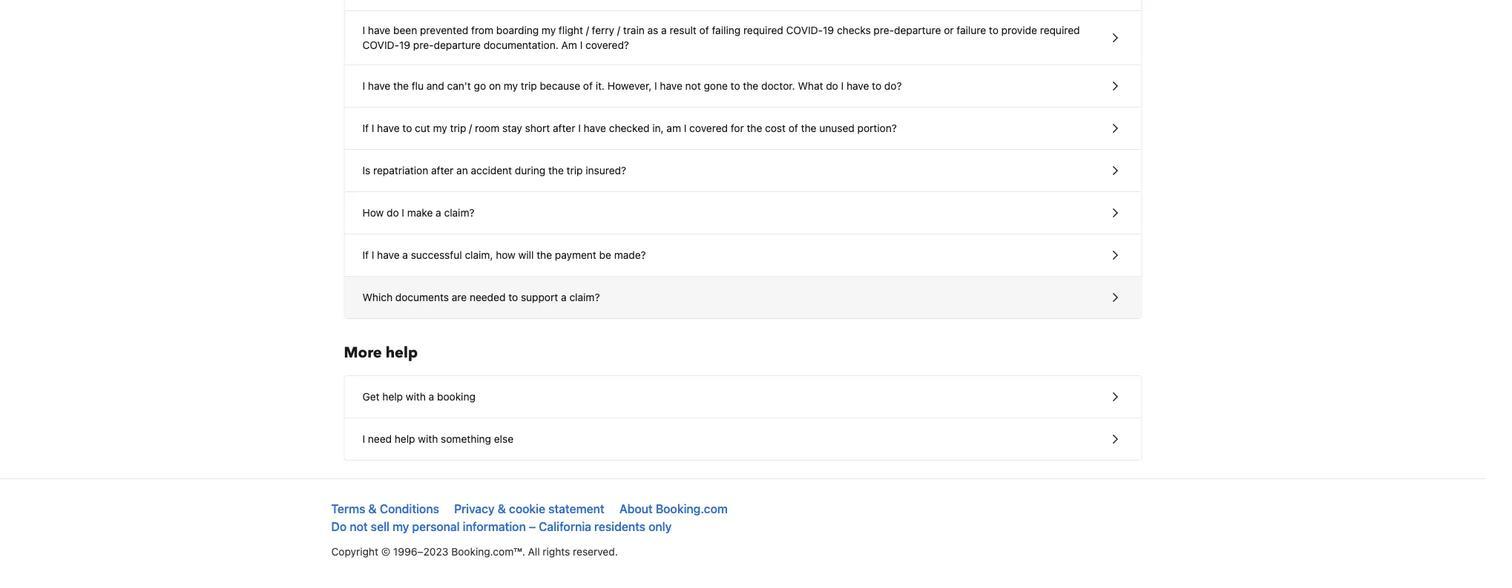 Task type: vqa. For each thing, say whether or not it's contained in the screenshot.
the asked
no



Task type: describe. For each thing, give the bounding box(es) containing it.
1 vertical spatial 19
[[399, 39, 411, 51]]

how do i make a claim?
[[363, 207, 475, 219]]

privacy & cookie statement link
[[454, 502, 605, 516]]

it.
[[596, 80, 605, 92]]

do
[[331, 520, 347, 534]]

1 vertical spatial do
[[387, 207, 399, 219]]

only
[[649, 520, 672, 534]]

the inside "button"
[[537, 249, 552, 261]]

i have been prevented from boarding my flight / ferry / train as a result of failing required covid-19 checks pre-departure or failure to provide required covid-19 pre-departure documentation. am i covered? button
[[345, 11, 1142, 65]]

i right however,
[[655, 80, 657, 92]]

during
[[515, 164, 546, 177]]

with inside i need help with something else 'button'
[[418, 433, 438, 445]]

2 horizontal spatial /
[[617, 24, 621, 36]]

have left checked
[[584, 122, 606, 134]]

documents
[[395, 291, 449, 304]]

i left cut
[[372, 122, 374, 134]]

0 vertical spatial do
[[826, 80, 839, 92]]

doctor.
[[762, 80, 795, 92]]

terms & conditions
[[331, 502, 439, 516]]

booking
[[437, 391, 476, 403]]

boarding
[[496, 24, 539, 36]]

ferry
[[592, 24, 615, 36]]

0 vertical spatial pre-
[[874, 24, 894, 36]]

because
[[540, 80, 580, 92]]

about booking.com do not sell my personal information – california residents only
[[331, 502, 728, 534]]

documentation.
[[484, 39, 559, 51]]

1 horizontal spatial trip
[[521, 80, 537, 92]]

i inside "button"
[[372, 249, 374, 261]]

failing
[[712, 24, 741, 36]]

an
[[457, 164, 468, 177]]

how
[[496, 249, 516, 261]]

reserved.
[[573, 546, 618, 558]]

as
[[648, 24, 659, 36]]

provide
[[1002, 24, 1038, 36]]

the right during in the left top of the page
[[548, 164, 564, 177]]

is repatriation after an accident during the trip insured?
[[363, 164, 626, 177]]

make
[[407, 207, 433, 219]]

prevented
[[420, 24, 469, 36]]

my inside i have the flu and can't go on my trip because of it. however, i have not gone to the doctor. what do i have to do? button
[[504, 80, 518, 92]]

room
[[475, 122, 500, 134]]

1 horizontal spatial /
[[586, 24, 589, 36]]

which documents are needed to support a claim?
[[363, 291, 600, 304]]

terms
[[331, 502, 366, 516]]

1 vertical spatial of
[[583, 80, 593, 92]]

the left unused
[[801, 122, 817, 134]]

and
[[427, 80, 445, 92]]

how do i make a claim? button
[[345, 192, 1142, 235]]

sell
[[371, 520, 390, 534]]

the right for
[[747, 122, 763, 134]]

i have the flu and can't go on my trip because of it. however, i have not gone to the doctor. what do i have to do? button
[[345, 65, 1142, 108]]

if i have a successful claim, how will the payment be made? button
[[345, 235, 1142, 277]]

0 vertical spatial covid-
[[786, 24, 823, 36]]

have left flu
[[368, 80, 391, 92]]

i need help with something else
[[363, 433, 514, 445]]

failure
[[957, 24, 987, 36]]

copyright
[[331, 546, 379, 558]]

will
[[519, 249, 534, 261]]

conditions
[[380, 502, 439, 516]]

however,
[[608, 80, 652, 92]]

are
[[452, 291, 467, 304]]

all
[[528, 546, 540, 558]]

i right short
[[578, 122, 581, 134]]

california
[[539, 520, 592, 534]]

need
[[368, 433, 392, 445]]

the left the doctor.
[[743, 80, 759, 92]]

is repatriation after an accident during the trip insured? button
[[345, 150, 1142, 192]]

be
[[599, 249, 612, 261]]

get
[[363, 391, 380, 403]]

personal
[[412, 520, 460, 534]]

not inside about booking.com do not sell my personal information – california residents only
[[350, 520, 368, 534]]

about booking.com link
[[620, 502, 728, 516]]

checked
[[609, 122, 650, 134]]

to inside the which documents are needed to support a claim? button
[[509, 291, 518, 304]]

after inside is repatriation after an accident during the trip insured? button
[[431, 164, 454, 177]]

have left do?
[[847, 80, 869, 92]]

get help with a booking button
[[345, 376, 1142, 419]]

which
[[363, 291, 393, 304]]

i right am
[[580, 39, 583, 51]]

claim? inside how do i make a claim? button
[[444, 207, 475, 219]]

flu
[[412, 80, 424, 92]]

copyright © 1996–2023 booking.com™. all rights reserved.
[[331, 546, 618, 558]]

if i have to cut my trip / room stay short after i have checked in, am i covered for the cost of the unused portion?
[[363, 122, 897, 134]]

claim? inside the which documents are needed to support a claim? button
[[570, 291, 600, 304]]

more
[[344, 343, 382, 363]]

terms & conditions link
[[331, 502, 439, 516]]

1 horizontal spatial 19
[[823, 24, 834, 36]]

the left flu
[[393, 80, 409, 92]]

a inside i have been prevented from boarding my flight / ferry / train as a result of failing required covid-19 checks pre-departure or failure to provide required covid-19 pre-departure documentation. am i covered?
[[661, 24, 667, 36]]

if i have to cut my trip / room stay short after i have checked in, am i covered for the cost of the unused portion? button
[[345, 108, 1142, 150]]

a left successful
[[403, 249, 408, 261]]

can't
[[447, 80, 471, 92]]

my inside if i have to cut my trip / room stay short after i have checked in, am i covered for the cost of the unused portion? button
[[433, 122, 447, 134]]

of inside button
[[789, 122, 798, 134]]

& for privacy
[[498, 502, 506, 516]]

help for more
[[386, 343, 418, 363]]

i have the flu and can't go on my trip because of it. however, i have not gone to the doctor. what do i have to do?
[[363, 80, 902, 92]]

a right make
[[436, 207, 441, 219]]

booking.com
[[656, 502, 728, 516]]

get help with a booking
[[363, 391, 476, 403]]

a left booking
[[429, 391, 434, 403]]

covered?
[[586, 39, 629, 51]]

have inside i have been prevented from boarding my flight / ferry / train as a result of failing required covid-19 checks pre-departure or failure to provide required covid-19 pre-departure documentation. am i covered?
[[368, 24, 391, 36]]



Task type: locate. For each thing, give the bounding box(es) containing it.
portion?
[[858, 122, 897, 134]]

trip inside button
[[450, 122, 466, 134]]

0 vertical spatial if
[[363, 122, 369, 134]]

/ left the room
[[469, 122, 472, 134]]

do
[[826, 80, 839, 92], [387, 207, 399, 219]]

©
[[381, 546, 390, 558]]

1 horizontal spatial after
[[553, 122, 576, 134]]

2 vertical spatial trip
[[567, 164, 583, 177]]

have
[[368, 24, 391, 36], [368, 80, 391, 92], [660, 80, 683, 92], [847, 80, 869, 92], [377, 122, 400, 134], [584, 122, 606, 134], [377, 249, 400, 261]]

0 vertical spatial with
[[406, 391, 426, 403]]

help
[[386, 343, 418, 363], [383, 391, 403, 403], [395, 433, 415, 445]]

privacy
[[454, 502, 495, 516]]

made?
[[614, 249, 646, 261]]

which documents are needed to support a claim? button
[[345, 277, 1142, 318]]

not left gone
[[686, 80, 701, 92]]

1 required from the left
[[744, 24, 784, 36]]

departure left the or
[[894, 24, 941, 36]]

a
[[661, 24, 667, 36], [436, 207, 441, 219], [403, 249, 408, 261], [561, 291, 567, 304], [429, 391, 434, 403]]

1 horizontal spatial required
[[1040, 24, 1080, 36]]

0 vertical spatial not
[[686, 80, 701, 92]]

go
[[474, 80, 486, 92]]

to inside if i have to cut my trip / room stay short after i have checked in, am i covered for the cost of the unused portion? button
[[403, 122, 412, 134]]

/ inside button
[[469, 122, 472, 134]]

0 horizontal spatial claim?
[[444, 207, 475, 219]]

& for terms
[[369, 502, 377, 516]]

payment
[[555, 249, 597, 261]]

am
[[562, 39, 577, 51]]

i down how
[[372, 249, 374, 261]]

0 horizontal spatial do
[[387, 207, 399, 219]]

departure down prevented
[[434, 39, 481, 51]]

with left the something
[[418, 433, 438, 445]]

unused
[[820, 122, 855, 134]]

0 horizontal spatial &
[[369, 502, 377, 516]]

pre- right the checks
[[874, 24, 894, 36]]

& up sell
[[369, 502, 377, 516]]

checks
[[837, 24, 871, 36]]

required
[[744, 24, 784, 36], [1040, 24, 1080, 36]]

1 horizontal spatial departure
[[894, 24, 941, 36]]

what
[[798, 80, 823, 92]]

flight
[[559, 24, 583, 36]]

1 vertical spatial pre-
[[413, 39, 434, 51]]

if for if i have to cut my trip / room stay short after i have checked in, am i covered for the cost of the unused portion?
[[363, 122, 369, 134]]

help for get
[[383, 391, 403, 403]]

1 horizontal spatial &
[[498, 502, 506, 516]]

claim? down payment
[[570, 291, 600, 304]]

departure
[[894, 24, 941, 36], [434, 39, 481, 51]]

/ left the train
[[617, 24, 621, 36]]

i left need
[[363, 433, 365, 445]]

about
[[620, 502, 653, 516]]

of inside i have been prevented from boarding my flight / ferry / train as a result of failing required covid-19 checks pre-departure or failure to provide required covid-19 pre-departure documentation. am i covered?
[[700, 24, 709, 36]]

i inside 'button'
[[363, 433, 365, 445]]

a right support
[[561, 291, 567, 304]]

pre- down been
[[413, 39, 434, 51]]

have right however,
[[660, 80, 683, 92]]

/ left ferry on the left top of the page
[[586, 24, 589, 36]]

more help
[[344, 343, 418, 363]]

2 vertical spatial help
[[395, 433, 415, 445]]

my down conditions
[[393, 520, 409, 534]]

on
[[489, 80, 501, 92]]

i right what
[[841, 80, 844, 92]]

0 vertical spatial departure
[[894, 24, 941, 36]]

0 horizontal spatial /
[[469, 122, 472, 134]]

my inside i have been prevented from boarding my flight / ferry / train as a result of failing required covid-19 checks pre-departure or failure to provide required covid-19 pre-departure documentation. am i covered?
[[542, 24, 556, 36]]

0 horizontal spatial trip
[[450, 122, 466, 134]]

privacy & cookie statement
[[454, 502, 605, 516]]

to left cut
[[403, 122, 412, 134]]

i left make
[[402, 207, 405, 219]]

help inside "button"
[[383, 391, 403, 403]]

if down how
[[363, 249, 369, 261]]

0 horizontal spatial 19
[[399, 39, 411, 51]]

1 vertical spatial after
[[431, 164, 454, 177]]

0 vertical spatial claim?
[[444, 207, 475, 219]]

& up do not sell my personal information – california residents only link
[[498, 502, 506, 516]]

1 horizontal spatial of
[[700, 24, 709, 36]]

0 vertical spatial after
[[553, 122, 576, 134]]

1 vertical spatial help
[[383, 391, 403, 403]]

0 vertical spatial 19
[[823, 24, 834, 36]]

stay
[[503, 122, 522, 134]]

2 & from the left
[[498, 502, 506, 516]]

else
[[494, 433, 514, 445]]

with left booking
[[406, 391, 426, 403]]

0 horizontal spatial after
[[431, 164, 454, 177]]

the right the will
[[537, 249, 552, 261]]

covid- left the checks
[[786, 24, 823, 36]]

my right "on"
[[504, 80, 518, 92]]

help right need
[[395, 433, 415, 445]]

trip left because on the top left of page
[[521, 80, 537, 92]]

been
[[393, 24, 417, 36]]

after inside if i have to cut my trip / room stay short after i have checked in, am i covered for the cost of the unused portion? button
[[553, 122, 576, 134]]

am
[[667, 122, 681, 134]]

train
[[623, 24, 645, 36]]

0 horizontal spatial of
[[583, 80, 593, 92]]

not inside button
[[686, 80, 701, 92]]

support
[[521, 291, 558, 304]]

19 left the checks
[[823, 24, 834, 36]]

something
[[441, 433, 491, 445]]

information
[[463, 520, 526, 534]]

to right failure
[[989, 24, 999, 36]]

0 horizontal spatial covid-
[[363, 39, 399, 51]]

repatriation
[[373, 164, 428, 177]]

trip
[[521, 80, 537, 92], [450, 122, 466, 134], [567, 164, 583, 177]]

covid- down been
[[363, 39, 399, 51]]

required right the provide
[[1040, 24, 1080, 36]]

after left an at the top left of the page
[[431, 164, 454, 177]]

my left flight
[[542, 24, 556, 36]]

–
[[529, 520, 536, 534]]

0 horizontal spatial not
[[350, 520, 368, 534]]

how
[[363, 207, 384, 219]]

cut
[[415, 122, 430, 134]]

accident
[[471, 164, 512, 177]]

in,
[[653, 122, 664, 134]]

trip left insured? at the left top
[[567, 164, 583, 177]]

to left do?
[[872, 80, 882, 92]]

i left flu
[[363, 80, 365, 92]]

help right get in the bottom of the page
[[383, 391, 403, 403]]

residents
[[595, 520, 646, 534]]

19 down been
[[399, 39, 411, 51]]

i need help with something else button
[[345, 419, 1142, 460]]

with
[[406, 391, 426, 403], [418, 433, 438, 445]]

a right as on the top
[[661, 24, 667, 36]]

1 vertical spatial claim?
[[570, 291, 600, 304]]

i right am in the left of the page
[[684, 122, 687, 134]]

required right failing
[[744, 24, 784, 36]]

0 horizontal spatial pre-
[[413, 39, 434, 51]]

after right short
[[553, 122, 576, 134]]

cost
[[765, 122, 786, 134]]

have left been
[[368, 24, 391, 36]]

do right how
[[387, 207, 399, 219]]

my right cut
[[433, 122, 447, 134]]

the
[[393, 80, 409, 92], [743, 80, 759, 92], [747, 122, 763, 134], [801, 122, 817, 134], [548, 164, 564, 177], [537, 249, 552, 261]]

1 horizontal spatial not
[[686, 80, 701, 92]]

2 horizontal spatial of
[[789, 122, 798, 134]]

0 horizontal spatial required
[[744, 24, 784, 36]]

0 vertical spatial help
[[386, 343, 418, 363]]

if inside "button"
[[363, 249, 369, 261]]

1 vertical spatial departure
[[434, 39, 481, 51]]

gone
[[704, 80, 728, 92]]

i left been
[[363, 24, 365, 36]]

do right what
[[826, 80, 839, 92]]

1 & from the left
[[369, 502, 377, 516]]

1 vertical spatial with
[[418, 433, 438, 445]]

i have been prevented from boarding my flight / ferry / train as a result of failing required covid-19 checks pre-departure or failure to provide required covid-19 pre-departure documentation. am i covered?
[[363, 24, 1080, 51]]

1 horizontal spatial covid-
[[786, 24, 823, 36]]

to inside i have been prevented from boarding my flight / ferry / train as a result of failing required covid-19 checks pre-departure or failure to provide required covid-19 pre-departure documentation. am i covered?
[[989, 24, 999, 36]]

for
[[731, 122, 744, 134]]

if i have a successful claim, how will the payment be made?
[[363, 249, 646, 261]]

to right needed
[[509, 291, 518, 304]]

result
[[670, 24, 697, 36]]

my inside about booking.com do not sell my personal information – california residents only
[[393, 520, 409, 534]]

i
[[363, 24, 365, 36], [580, 39, 583, 51], [363, 80, 365, 92], [655, 80, 657, 92], [841, 80, 844, 92], [372, 122, 374, 134], [578, 122, 581, 134], [684, 122, 687, 134], [402, 207, 405, 219], [372, 249, 374, 261], [363, 433, 365, 445]]

have left cut
[[377, 122, 400, 134]]

of right cost
[[789, 122, 798, 134]]

not
[[686, 80, 701, 92], [350, 520, 368, 534]]

1 horizontal spatial do
[[826, 80, 839, 92]]

covid-
[[786, 24, 823, 36], [363, 39, 399, 51]]

19
[[823, 24, 834, 36], [399, 39, 411, 51]]

successful
[[411, 249, 462, 261]]

1 vertical spatial not
[[350, 520, 368, 534]]

with inside get help with a booking "button"
[[406, 391, 426, 403]]

if up the is
[[363, 122, 369, 134]]

1 horizontal spatial claim?
[[570, 291, 600, 304]]

1996–2023
[[393, 546, 449, 558]]

0 vertical spatial of
[[700, 24, 709, 36]]

have up which
[[377, 249, 400, 261]]

2 horizontal spatial trip
[[567, 164, 583, 177]]

1 horizontal spatial pre-
[[874, 24, 894, 36]]

do not sell my personal information – california residents only link
[[331, 520, 672, 534]]

do?
[[885, 80, 902, 92]]

have inside "button"
[[377, 249, 400, 261]]

after
[[553, 122, 576, 134], [431, 164, 454, 177]]

0 horizontal spatial departure
[[434, 39, 481, 51]]

0 vertical spatial trip
[[521, 80, 537, 92]]

or
[[944, 24, 954, 36]]

1 vertical spatial if
[[363, 249, 369, 261]]

1 vertical spatial covid-
[[363, 39, 399, 51]]

statement
[[549, 502, 605, 516]]

trip left the room
[[450, 122, 466, 134]]

1 vertical spatial trip
[[450, 122, 466, 134]]

if
[[363, 122, 369, 134], [363, 249, 369, 261]]

booking.com™.
[[451, 546, 525, 558]]

2 required from the left
[[1040, 24, 1080, 36]]

rights
[[543, 546, 570, 558]]

if for if i have a successful claim, how will the payment be made?
[[363, 249, 369, 261]]

my
[[542, 24, 556, 36], [504, 80, 518, 92], [433, 122, 447, 134], [393, 520, 409, 534]]

claim,
[[465, 249, 493, 261]]

from
[[471, 24, 494, 36]]

insured?
[[586, 164, 626, 177]]

2 if from the top
[[363, 249, 369, 261]]

of left it.
[[583, 80, 593, 92]]

help inside 'button'
[[395, 433, 415, 445]]

claim? right make
[[444, 207, 475, 219]]

not right do
[[350, 520, 368, 534]]

covered
[[690, 122, 728, 134]]

of right the result
[[700, 24, 709, 36]]

1 if from the top
[[363, 122, 369, 134]]

to right gone
[[731, 80, 740, 92]]

help right more
[[386, 343, 418, 363]]

if inside button
[[363, 122, 369, 134]]

2 vertical spatial of
[[789, 122, 798, 134]]



